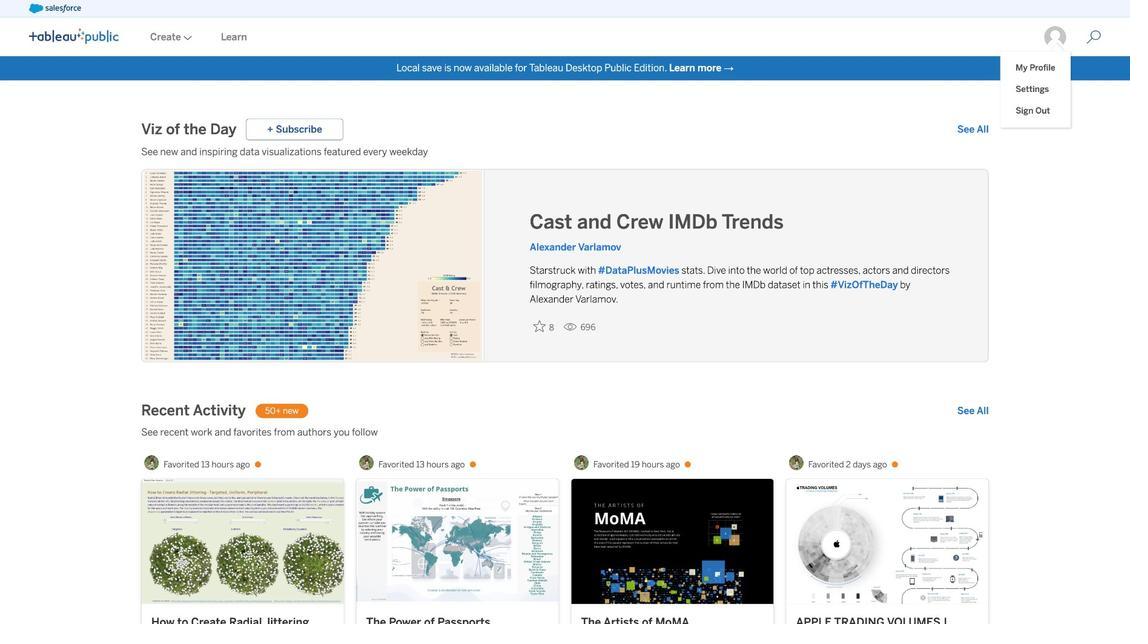 Task type: locate. For each thing, give the bounding box(es) containing it.
add favorite image
[[534, 321, 546, 333]]

salesforce logo image
[[29, 4, 81, 13]]

Add Favorite button
[[530, 317, 559, 337]]

workbook thumbnail image
[[142, 480, 344, 605], [357, 480, 559, 605], [572, 480, 774, 605], [787, 480, 989, 605]]

2 horizontal spatial shreya arya image
[[789, 456, 804, 471]]

shreya arya image
[[144, 456, 159, 471], [574, 456, 589, 471], [789, 456, 804, 471]]

3 shreya arya image from the left
[[789, 456, 804, 471]]

0 horizontal spatial shreya arya image
[[144, 456, 159, 471]]

logo image
[[29, 28, 119, 44]]

dialog
[[1001, 43, 1071, 128]]

4 workbook thumbnail image from the left
[[787, 480, 989, 605]]

2 shreya arya image from the left
[[574, 456, 589, 471]]

1 shreya arya image from the left
[[144, 456, 159, 471]]

1 horizontal spatial shreya arya image
[[574, 456, 589, 471]]

shreya arya image for 4th workbook thumbnail from the left
[[789, 456, 804, 471]]

see recent work and favorites from authors you follow element
[[141, 426, 989, 441]]

see all recent activity element
[[958, 404, 989, 419]]

shreya arya image
[[359, 456, 374, 471]]

see all viz of the day element
[[958, 122, 989, 137]]



Task type: vqa. For each thing, say whether or not it's contained in the screenshot.
the rightmost build
no



Task type: describe. For each thing, give the bounding box(es) containing it.
tableau public viz of the day image
[[142, 169, 485, 363]]

go to search image
[[1072, 30, 1116, 45]]

shreya arya image for third workbook thumbnail
[[574, 456, 589, 471]]

1 workbook thumbnail image from the left
[[142, 480, 344, 605]]

recent activity heading
[[141, 402, 246, 421]]

list options menu
[[1001, 51, 1071, 128]]

see new and inspiring data visualizations featured every weekday element
[[141, 145, 989, 160]]

3 workbook thumbnail image from the left
[[572, 480, 774, 605]]

t.turtle image
[[1044, 25, 1068, 49]]

2 workbook thumbnail image from the left
[[357, 480, 559, 605]]

viz of the day heading
[[141, 120, 237, 139]]

shreya arya image for fourth workbook thumbnail from the right
[[144, 456, 159, 471]]



